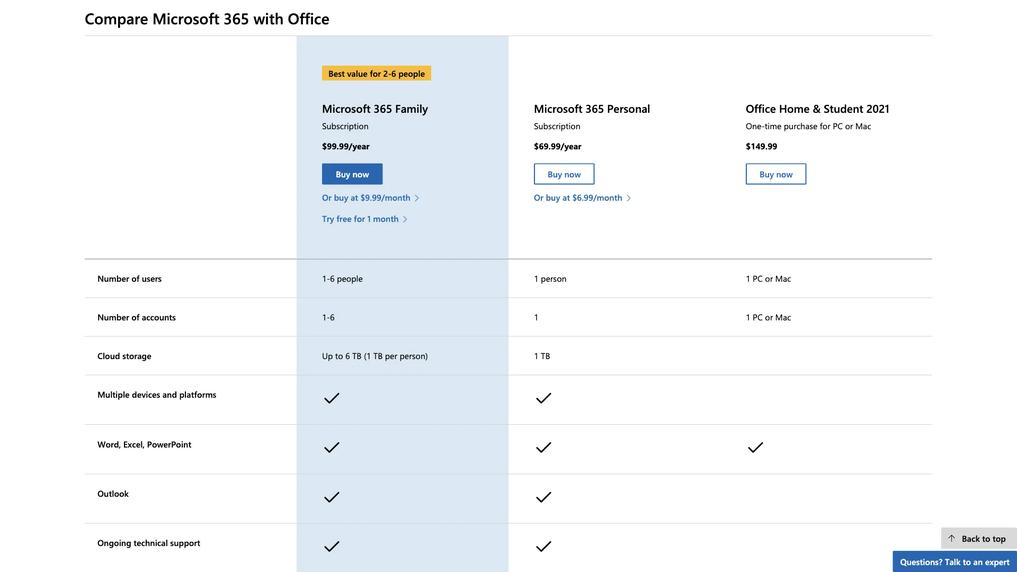 Task type: describe. For each thing, give the bounding box(es) containing it.
1-6 people
[[322, 273, 363, 284]]

1 buy now from the left
[[336, 168, 369, 180]]

or for subscription
[[534, 192, 544, 203]]

questions?
[[900, 556, 943, 567]]

up
[[322, 350, 333, 362]]

expert
[[985, 556, 1010, 567]]

0 horizontal spatial microsoft
[[152, 8, 219, 28]]

multiple devices and platforms
[[97, 389, 216, 400]]

2-
[[383, 68, 391, 79]]

1 tb
[[534, 350, 550, 362]]

2021
[[867, 101, 890, 116]]

at for microsoft 365 family
[[351, 192, 358, 203]]

free
[[337, 213, 352, 224]]

1 horizontal spatial people
[[398, 68, 425, 79]]

6 left (1
[[345, 350, 350, 362]]

3 now from the left
[[776, 168, 793, 180]]

word,
[[97, 438, 121, 450]]

compare microsoft 365 with office
[[85, 8, 329, 28]]

2 buy now from the left
[[548, 168, 581, 180]]

or buy at $9.99/month button
[[322, 191, 425, 204]]

0 horizontal spatial office
[[288, 8, 329, 28]]

included image for support
[[322, 535, 345, 561]]

1-6
[[322, 312, 335, 323]]

and
[[163, 389, 177, 400]]

1- for 1-6 people
[[322, 273, 330, 284]]

to inside the questions? talk to an expert dropdown button
[[963, 556, 971, 567]]

accounts
[[142, 312, 176, 323]]

office home & student 2021 one-time purchase for pc or mac
[[746, 101, 890, 132]]

of for users
[[132, 273, 140, 284]]

back
[[962, 532, 980, 544]]

365 for family
[[374, 101, 392, 116]]

1 buy now link from the left
[[322, 164, 383, 185]]

cloud storage
[[97, 350, 151, 362]]

best
[[328, 68, 345, 79]]

number of users
[[97, 273, 162, 284]]

or for microsoft 365 family
[[322, 192, 332, 203]]

student
[[824, 101, 863, 116]]

of for accounts
[[132, 312, 140, 323]]

mac inside office home & student 2021 one-time purchase for pc or mac
[[855, 120, 871, 132]]

$9.99/month
[[360, 192, 410, 203]]

back to top
[[962, 532, 1006, 544]]

personal
[[607, 101, 650, 116]]

2 tb from the left
[[373, 350, 383, 362]]

purchase
[[784, 120, 818, 132]]

best value for 2-6 people
[[328, 68, 425, 79]]

microsoft 365 family subscription
[[322, 101, 428, 132]]

&
[[813, 101, 821, 116]]

multiple
[[97, 389, 130, 400]]

with
[[253, 8, 284, 28]]

1 pc or mac for 1
[[746, 312, 791, 323]]

6 right value
[[391, 68, 396, 79]]

$99.99/year
[[322, 140, 370, 151]]

cloud
[[97, 350, 120, 362]]

1 buy from the left
[[336, 168, 350, 180]]

pc for 1 person
[[753, 273, 763, 284]]

microsoft for family
[[322, 101, 371, 116]]

microsoft 365 personal subscription
[[534, 101, 650, 132]]

month
[[373, 213, 399, 224]]

users
[[142, 273, 162, 284]]

6 up 1-6
[[330, 273, 335, 284]]

for inside office home & student 2021 one-time purchase for pc or mac
[[820, 120, 831, 132]]

3 buy now link from the left
[[746, 164, 807, 185]]

try free for 1 month
[[322, 213, 399, 224]]

questions? talk to an expert
[[900, 556, 1010, 567]]

included image for and
[[322, 387, 345, 413]]

or inside office home & student 2021 one-time purchase for pc or mac
[[845, 120, 853, 132]]

for for 6
[[370, 68, 381, 79]]

buy for subscription
[[546, 192, 560, 203]]



Task type: vqa. For each thing, say whether or not it's contained in the screenshot.
bottommost 'the'
no



Task type: locate. For each thing, give the bounding box(es) containing it.
2 included image from the top
[[322, 486, 345, 512]]

person
[[541, 273, 567, 284]]

pc for 1
[[753, 312, 763, 323]]

try
[[322, 213, 334, 224]]

0 horizontal spatial buy now
[[336, 168, 369, 180]]

office inside office home & student 2021 one-time purchase for pc or mac
[[746, 101, 776, 116]]

6
[[391, 68, 396, 79], [330, 273, 335, 284], [330, 312, 335, 323], [345, 350, 350, 362]]

1 included image from the top
[[322, 387, 345, 413]]

2 or from the left
[[534, 192, 544, 203]]

buy now link down $149.99
[[746, 164, 807, 185]]

now up or buy at $6.99/month
[[565, 168, 581, 180]]

or for 1
[[765, 312, 773, 323]]

tb
[[352, 350, 362, 362], [373, 350, 383, 362], [541, 350, 550, 362]]

one-
[[746, 120, 765, 132]]

365 left with in the left top of the page
[[224, 8, 249, 28]]

included image for word, excel, powerpoint
[[534, 436, 557, 462]]

2 horizontal spatial buy now
[[760, 168, 793, 180]]

0 horizontal spatial buy
[[334, 192, 348, 203]]

1 vertical spatial 1-
[[322, 312, 330, 323]]

of left users in the top of the page
[[132, 273, 140, 284]]

at left $6.99/month at the right top of page
[[563, 192, 570, 203]]

0 horizontal spatial to
[[335, 350, 343, 362]]

to left an
[[963, 556, 971, 567]]

or inside button
[[534, 192, 544, 203]]

1 vertical spatial mac
[[775, 273, 791, 284]]

up to 6 tb (1 tb per person)
[[322, 350, 428, 362]]

or buy at $6.99/month button
[[534, 191, 637, 204]]

number left users in the top of the page
[[97, 273, 129, 284]]

questions? talk to an expert button
[[893, 551, 1017, 572]]

2 at from the left
[[563, 192, 570, 203]]

1 vertical spatial number
[[97, 312, 129, 323]]

1 vertical spatial or
[[765, 273, 773, 284]]

value
[[347, 68, 368, 79]]

3 included image from the top
[[322, 535, 345, 561]]

2 1 pc or mac from the top
[[746, 312, 791, 323]]

2 number from the top
[[97, 312, 129, 323]]

1 horizontal spatial to
[[963, 556, 971, 567]]

buy now link up or buy at $6.99/month
[[534, 164, 595, 185]]

1 horizontal spatial now
[[565, 168, 581, 180]]

1 horizontal spatial tb
[[373, 350, 383, 362]]

now down $149.99
[[776, 168, 793, 180]]

now
[[353, 168, 369, 180], [565, 168, 581, 180], [776, 168, 793, 180]]

1 vertical spatial included image
[[322, 486, 345, 512]]

for for month
[[354, 213, 365, 224]]

2 horizontal spatial now
[[776, 168, 793, 180]]

to left top
[[982, 532, 991, 544]]

for right free
[[354, 213, 365, 224]]

subscription inside microsoft 365 family subscription
[[322, 120, 369, 132]]

technical
[[134, 537, 168, 549]]

2 subscription from the left
[[534, 120, 580, 132]]

try free for 1 month link
[[322, 212, 413, 225]]

2 vertical spatial mac
[[775, 312, 791, 323]]

included image
[[322, 387, 345, 413], [322, 486, 345, 512], [322, 535, 345, 561]]

6 up up
[[330, 312, 335, 323]]

to for back
[[982, 532, 991, 544]]

number for number of accounts
[[97, 312, 129, 323]]

buy left $6.99/month at the right top of page
[[546, 192, 560, 203]]

included image for outlook
[[534, 486, 557, 512]]

buy now link
[[322, 164, 383, 185], [534, 164, 595, 185], [746, 164, 807, 185]]

pc
[[833, 120, 843, 132], [753, 273, 763, 284], [753, 312, 763, 323]]

office
[[288, 8, 329, 28], [746, 101, 776, 116]]

1- up 1-6
[[322, 273, 330, 284]]

0 horizontal spatial at
[[351, 192, 358, 203]]

subscription for personal
[[534, 120, 580, 132]]

family
[[395, 101, 428, 116]]

to
[[335, 350, 343, 362], [982, 532, 991, 544], [963, 556, 971, 567]]

0 vertical spatial 1-
[[322, 273, 330, 284]]

to for up
[[335, 350, 343, 362]]

1 pc or mac for 1 person
[[746, 273, 791, 284]]

subscription for family
[[322, 120, 369, 132]]

microsoft for personal
[[534, 101, 583, 116]]

support
[[170, 537, 200, 549]]

1 horizontal spatial buy now link
[[534, 164, 595, 185]]

0 vertical spatial pc
[[833, 120, 843, 132]]

(1
[[364, 350, 371, 362]]

1 at from the left
[[351, 192, 358, 203]]

buy inside button
[[546, 192, 560, 203]]

subscription up $69.99/year
[[534, 120, 580, 132]]

number of accounts
[[97, 312, 176, 323]]

$149.99
[[746, 140, 777, 151]]

1 vertical spatial of
[[132, 312, 140, 323]]

1 number from the top
[[97, 273, 129, 284]]

of
[[132, 273, 140, 284], [132, 312, 140, 323]]

at for subscription
[[563, 192, 570, 203]]

buy down $149.99
[[760, 168, 774, 180]]

1 1 pc or mac from the top
[[746, 273, 791, 284]]

mac for 1 person
[[775, 273, 791, 284]]

1
[[367, 213, 371, 224], [534, 273, 539, 284], [746, 273, 751, 284], [534, 312, 539, 323], [746, 312, 751, 323], [534, 350, 539, 362]]

powerpoint
[[147, 438, 191, 450]]

0 horizontal spatial now
[[353, 168, 369, 180]]

1 1- from the top
[[322, 273, 330, 284]]

0 vertical spatial mac
[[855, 120, 871, 132]]

0 vertical spatial 1 pc or mac
[[746, 273, 791, 284]]

for left 2-
[[370, 68, 381, 79]]

1 buy from the left
[[334, 192, 348, 203]]

2 horizontal spatial to
[[982, 532, 991, 544]]

1 or from the left
[[322, 192, 332, 203]]

1 vertical spatial people
[[337, 273, 363, 284]]

2 buy from the left
[[546, 192, 560, 203]]

365 inside microsoft 365 family subscription
[[374, 101, 392, 116]]

buy
[[334, 192, 348, 203], [546, 192, 560, 203]]

buy now
[[336, 168, 369, 180], [548, 168, 581, 180], [760, 168, 793, 180]]

top
[[993, 532, 1006, 544]]

1 tb from the left
[[352, 350, 362, 362]]

1 horizontal spatial for
[[370, 68, 381, 79]]

ongoing
[[97, 537, 131, 549]]

number
[[97, 273, 129, 284], [97, 312, 129, 323]]

2 1- from the top
[[322, 312, 330, 323]]

or buy at $9.99/month
[[322, 192, 410, 203]]

0 horizontal spatial or
[[322, 192, 332, 203]]

for down &
[[820, 120, 831, 132]]

0 horizontal spatial 365
[[224, 8, 249, 28]]

0 horizontal spatial people
[[337, 273, 363, 284]]

number up the cloud
[[97, 312, 129, 323]]

mac
[[855, 120, 871, 132], [775, 273, 791, 284], [775, 312, 791, 323]]

2 vertical spatial to
[[963, 556, 971, 567]]

or
[[322, 192, 332, 203], [534, 192, 544, 203]]

1 horizontal spatial subscription
[[534, 120, 580, 132]]

home
[[779, 101, 810, 116]]

0 horizontal spatial buy
[[336, 168, 350, 180]]

1 vertical spatial for
[[820, 120, 831, 132]]

platforms
[[179, 389, 216, 400]]

buy down $69.99/year
[[548, 168, 562, 180]]

per
[[385, 350, 397, 362]]

microsoft inside microsoft 365 personal subscription
[[534, 101, 583, 116]]

devices
[[132, 389, 160, 400]]

365 left 'personal'
[[586, 101, 604, 116]]

2 horizontal spatial microsoft
[[534, 101, 583, 116]]

1- up up
[[322, 312, 330, 323]]

subscription inside microsoft 365 personal subscription
[[534, 120, 580, 132]]

0 vertical spatial office
[[288, 8, 329, 28]]

storage
[[122, 350, 151, 362]]

2 buy from the left
[[548, 168, 562, 180]]

2 vertical spatial for
[[354, 213, 365, 224]]

or inside button
[[322, 192, 332, 203]]

1 horizontal spatial 365
[[374, 101, 392, 116]]

ongoing technical support
[[97, 537, 200, 549]]

buy
[[336, 168, 350, 180], [548, 168, 562, 180], [760, 168, 774, 180]]

buy down $99.99/year
[[336, 168, 350, 180]]

1 subscription from the left
[[322, 120, 369, 132]]

people
[[398, 68, 425, 79], [337, 273, 363, 284]]

pc inside office home & student 2021 one-time purchase for pc or mac
[[833, 120, 843, 132]]

at inside 'or buy at $6.99/month' button
[[563, 192, 570, 203]]

1 horizontal spatial at
[[563, 192, 570, 203]]

3 tb from the left
[[541, 350, 550, 362]]

included image for ongoing technical support
[[534, 535, 557, 561]]

2 horizontal spatial 365
[[586, 101, 604, 116]]

1 now from the left
[[353, 168, 369, 180]]

2 of from the top
[[132, 312, 140, 323]]

to inside back to top link
[[982, 532, 991, 544]]

0 vertical spatial for
[[370, 68, 381, 79]]

2 horizontal spatial buy
[[760, 168, 774, 180]]

1 horizontal spatial buy
[[546, 192, 560, 203]]

to right up
[[335, 350, 343, 362]]

2 horizontal spatial for
[[820, 120, 831, 132]]

for
[[370, 68, 381, 79], [820, 120, 831, 132], [354, 213, 365, 224]]

$6.99/month
[[572, 192, 622, 203]]

0 vertical spatial to
[[335, 350, 343, 362]]

mac for 1
[[775, 312, 791, 323]]

2 vertical spatial pc
[[753, 312, 763, 323]]

microsoft
[[152, 8, 219, 28], [322, 101, 371, 116], [534, 101, 583, 116]]

365 left family
[[374, 101, 392, 116]]

word, excel, powerpoint
[[97, 438, 191, 450]]

0 horizontal spatial for
[[354, 213, 365, 224]]

3 buy from the left
[[760, 168, 774, 180]]

1 vertical spatial office
[[746, 101, 776, 116]]

office right with in the left top of the page
[[288, 8, 329, 28]]

time
[[765, 120, 782, 132]]

1 horizontal spatial office
[[746, 101, 776, 116]]

0 vertical spatial included image
[[322, 387, 345, 413]]

0 vertical spatial number
[[97, 273, 129, 284]]

0 vertical spatial people
[[398, 68, 425, 79]]

0 horizontal spatial buy now link
[[322, 164, 383, 185]]

number for number of users
[[97, 273, 129, 284]]

2 vertical spatial included image
[[322, 535, 345, 561]]

office up 'one-'
[[746, 101, 776, 116]]

2 horizontal spatial tb
[[541, 350, 550, 362]]

1 horizontal spatial microsoft
[[322, 101, 371, 116]]

buy up free
[[334, 192, 348, 203]]

1 horizontal spatial buy now
[[548, 168, 581, 180]]

1 horizontal spatial buy
[[548, 168, 562, 180]]

compare
[[85, 8, 148, 28]]

at up try free for 1 month
[[351, 192, 358, 203]]

excel,
[[123, 438, 145, 450]]

1 of from the top
[[132, 273, 140, 284]]

at inside or buy at $9.99/month button
[[351, 192, 358, 203]]

person)
[[400, 350, 428, 362]]

1 vertical spatial pc
[[753, 273, 763, 284]]

outlook
[[97, 488, 129, 499]]

0 vertical spatial of
[[132, 273, 140, 284]]

1-
[[322, 273, 330, 284], [322, 312, 330, 323]]

2 now from the left
[[565, 168, 581, 180]]

or for 1 person
[[765, 273, 773, 284]]

of left accounts
[[132, 312, 140, 323]]

0 horizontal spatial tb
[[352, 350, 362, 362]]

or
[[845, 120, 853, 132], [765, 273, 773, 284], [765, 312, 773, 323]]

3 buy now from the left
[[760, 168, 793, 180]]

buy inside button
[[334, 192, 348, 203]]

2 vertical spatial or
[[765, 312, 773, 323]]

buy now link up or buy at $9.99/month
[[322, 164, 383, 185]]

1 pc or mac
[[746, 273, 791, 284], [746, 312, 791, 323]]

subscription up $99.99/year
[[322, 120, 369, 132]]

included image
[[534, 387, 557, 413], [322, 436, 345, 462], [534, 436, 557, 462], [746, 436, 769, 462], [534, 486, 557, 512], [534, 535, 557, 561]]

buy for microsoft 365 family
[[334, 192, 348, 203]]

an
[[974, 556, 983, 567]]

buy now down $149.99
[[760, 168, 793, 180]]

included image for multiple devices and platforms
[[534, 387, 557, 413]]

buy now up or buy at $6.99/month
[[548, 168, 581, 180]]

0 horizontal spatial subscription
[[322, 120, 369, 132]]

back to top link
[[941, 528, 1017, 549]]

microsoft inside microsoft 365 family subscription
[[322, 101, 371, 116]]

$69.99/year
[[534, 140, 582, 151]]

1 person
[[534, 273, 567, 284]]

2 buy now link from the left
[[534, 164, 595, 185]]

1 vertical spatial 1 pc or mac
[[746, 312, 791, 323]]

subscription
[[322, 120, 369, 132], [534, 120, 580, 132]]

1 vertical spatial to
[[982, 532, 991, 544]]

or buy at $6.99/month
[[534, 192, 622, 203]]

now up or buy at $9.99/month
[[353, 168, 369, 180]]

365
[[224, 8, 249, 28], [374, 101, 392, 116], [586, 101, 604, 116]]

365 inside microsoft 365 personal subscription
[[586, 101, 604, 116]]

at
[[351, 192, 358, 203], [563, 192, 570, 203]]

365 for personal
[[586, 101, 604, 116]]

0 vertical spatial or
[[845, 120, 853, 132]]

buy now up or buy at $9.99/month
[[336, 168, 369, 180]]

1- for 1-6
[[322, 312, 330, 323]]

1 horizontal spatial or
[[534, 192, 544, 203]]

talk
[[945, 556, 961, 567]]

2 horizontal spatial buy now link
[[746, 164, 807, 185]]



